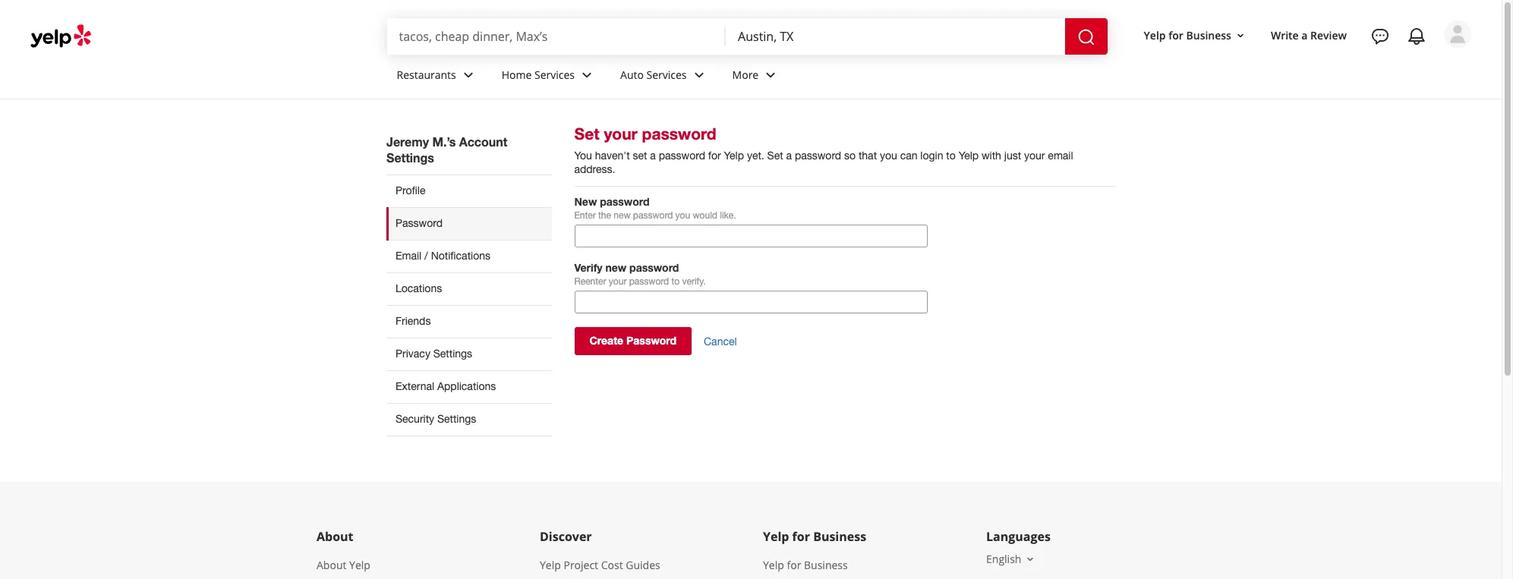 Task type: describe. For each thing, give the bounding box(es) containing it.
new inside new password enter the new password you would like.
[[614, 210, 631, 221]]

guides
[[626, 558, 660, 572]]

cost
[[601, 558, 623, 572]]

password up set
[[642, 125, 717, 144]]

email
[[396, 250, 422, 262]]

english
[[986, 552, 1022, 566]]

write a review
[[1271, 28, 1347, 42]]

0 vertical spatial your
[[604, 125, 638, 144]]

email / notifications link
[[387, 240, 552, 273]]

for inside button
[[1169, 28, 1184, 42]]

notifications image
[[1408, 27, 1426, 46]]

more
[[732, 67, 759, 82]]

16 chevron down v2 image
[[1235, 29, 1247, 41]]

1 vertical spatial yelp for business
[[763, 528, 866, 545]]

none field near
[[738, 28, 1053, 45]]

profile link
[[387, 175, 552, 207]]

review
[[1311, 28, 1347, 42]]

home
[[502, 67, 532, 82]]

services for home services
[[535, 67, 575, 82]]

can
[[900, 150, 918, 162]]

verify.
[[682, 276, 706, 287]]

set your password you haven't set a password for yelp yet. set a password so that you can login to yelp with just your email address.
[[574, 125, 1073, 175]]

restaurants
[[397, 67, 456, 82]]

account
[[459, 134, 508, 149]]

m.'s
[[432, 134, 456, 149]]

create
[[590, 334, 624, 347]]

reenter
[[574, 276, 606, 287]]

for inside 'set your password you haven't set a password for yelp yet. set a password so that you can login to yelp with just your email address.'
[[708, 150, 721, 162]]

security settings link
[[387, 403, 552, 437]]

new inside verify new password reenter your password to verify.
[[606, 261, 627, 274]]

password left verify.
[[629, 276, 669, 287]]

password inside button
[[626, 334, 677, 347]]

password right the
[[633, 210, 673, 221]]

0 vertical spatial password
[[396, 217, 443, 229]]

more link
[[720, 55, 792, 99]]

your inside verify new password reenter your password to verify.
[[609, 276, 627, 287]]

create password button
[[574, 327, 692, 355]]

verify new password reenter your password to verify.
[[574, 261, 706, 287]]

security
[[396, 413, 434, 425]]

settings inside the jeremy m.'s account settings
[[387, 150, 434, 165]]

write
[[1271, 28, 1299, 42]]

0 horizontal spatial set
[[574, 125, 600, 144]]

2 vertical spatial yelp for business
[[763, 558, 848, 572]]

password link
[[387, 207, 552, 240]]

to inside verify new password reenter your password to verify.
[[672, 276, 680, 287]]

friends link
[[387, 305, 552, 338]]

so
[[844, 150, 856, 162]]

jeremy m.'s account settings
[[387, 134, 508, 165]]

to inside 'set your password you haven't set a password for yelp yet. set a password so that you can login to yelp with just your email address.'
[[946, 150, 956, 162]]

enter
[[574, 210, 596, 221]]

project
[[564, 558, 598, 572]]

home services link
[[490, 55, 608, 99]]

would
[[693, 210, 718, 221]]

24 chevron down v2 image for home services
[[578, 66, 596, 84]]

1 vertical spatial business
[[813, 528, 866, 545]]

locations
[[396, 282, 442, 295]]

password right set
[[659, 150, 705, 162]]

yelp for business link
[[763, 558, 848, 572]]

about yelp
[[317, 558, 370, 572]]

services for auto services
[[647, 67, 687, 82]]

set
[[633, 150, 647, 162]]

password up the
[[600, 195, 650, 208]]

16 chevron down v2 image
[[1025, 553, 1037, 565]]

Find text field
[[399, 28, 714, 45]]

just
[[1004, 150, 1021, 162]]

friends
[[396, 315, 431, 327]]

login
[[921, 150, 943, 162]]

that
[[859, 150, 877, 162]]

privacy settings
[[396, 348, 472, 360]]

notifications
[[431, 250, 491, 262]]

like.
[[720, 210, 736, 221]]

you
[[574, 150, 592, 162]]



Task type: locate. For each thing, give the bounding box(es) containing it.
your up "haven't"
[[604, 125, 638, 144]]

to
[[946, 150, 956, 162], [672, 276, 680, 287]]

privacy settings link
[[387, 338, 552, 370]]

1 vertical spatial your
[[1024, 150, 1045, 162]]

about for about yelp
[[317, 558, 347, 572]]

a
[[1302, 28, 1308, 42], [650, 150, 656, 162], [786, 150, 792, 162]]

your right reenter
[[609, 276, 627, 287]]

yelp inside button
[[1144, 28, 1166, 42]]

settings up external applications
[[433, 348, 472, 360]]

password
[[642, 125, 717, 144], [659, 150, 705, 162], [795, 150, 841, 162], [600, 195, 650, 208], [633, 210, 673, 221], [630, 261, 679, 274], [629, 276, 669, 287]]

with
[[982, 150, 1002, 162]]

2 horizontal spatial a
[[1302, 28, 1308, 42]]

settings down applications
[[437, 413, 476, 425]]

1 vertical spatial about
[[317, 558, 347, 572]]

you
[[880, 150, 897, 162], [676, 210, 690, 221]]

24 chevron down v2 image inside "home services" link
[[578, 66, 596, 84]]

1 vertical spatial you
[[676, 210, 690, 221]]

a right set
[[650, 150, 656, 162]]

locations link
[[387, 273, 552, 305]]

yelp
[[1144, 28, 1166, 42], [724, 150, 744, 162], [959, 150, 979, 162], [763, 528, 789, 545], [349, 558, 370, 572], [540, 558, 561, 572], [763, 558, 784, 572]]

2 vertical spatial your
[[609, 276, 627, 287]]

jeremy
[[387, 134, 429, 149]]

about
[[317, 528, 354, 545], [317, 558, 347, 572]]

settings down 'jeremy'
[[387, 150, 434, 165]]

2 vertical spatial business
[[804, 558, 848, 572]]

languages
[[986, 528, 1051, 545]]

haven't
[[595, 150, 630, 162]]

yelp project cost guides link
[[540, 558, 660, 572]]

home services
[[502, 67, 575, 82]]

1 horizontal spatial set
[[767, 150, 783, 162]]

2 none field from the left
[[738, 28, 1053, 45]]

auto services link
[[608, 55, 720, 99]]

you left can
[[880, 150, 897, 162]]

1 vertical spatial to
[[672, 276, 680, 287]]

jeremy m. image
[[1444, 21, 1472, 48]]

24 chevron down v2 image inside auto services link
[[690, 66, 708, 84]]

0 horizontal spatial to
[[672, 276, 680, 287]]

applications
[[437, 380, 496, 393]]

a right yet.
[[786, 150, 792, 162]]

set right yet.
[[767, 150, 783, 162]]

Near text field
[[738, 28, 1053, 45]]

discover
[[540, 528, 592, 545]]

verify
[[574, 261, 603, 274]]

settings for security
[[437, 413, 476, 425]]

your right just
[[1024, 150, 1045, 162]]

new right the
[[614, 210, 631, 221]]

english button
[[986, 552, 1037, 566]]

1 horizontal spatial 24 chevron down v2 image
[[690, 66, 708, 84]]

set
[[574, 125, 600, 144], [767, 150, 783, 162]]

password up /
[[396, 217, 443, 229]]

1 horizontal spatial you
[[880, 150, 897, 162]]

0 vertical spatial new
[[614, 210, 631, 221]]

email / notifications
[[396, 250, 491, 262]]

1 horizontal spatial to
[[946, 150, 956, 162]]

1 services from the left
[[535, 67, 575, 82]]

the
[[598, 210, 611, 221]]

search image
[[1077, 28, 1095, 46]]

business categories element
[[385, 55, 1472, 99]]

24 chevron down v2 image right auto services
[[690, 66, 708, 84]]

0 vertical spatial to
[[946, 150, 956, 162]]

2 vertical spatial settings
[[437, 413, 476, 425]]

2 horizontal spatial 24 chevron down v2 image
[[762, 66, 780, 84]]

business
[[1186, 28, 1232, 42], [813, 528, 866, 545], [804, 558, 848, 572]]

new right verify
[[606, 261, 627, 274]]

1 24 chevron down v2 image from the left
[[578, 66, 596, 84]]

password left so
[[795, 150, 841, 162]]

0 horizontal spatial none field
[[399, 28, 714, 45]]

24 chevron down v2 image right more
[[762, 66, 780, 84]]

24 chevron down v2 image left auto
[[578, 66, 596, 84]]

new
[[574, 195, 597, 208]]

privacy
[[396, 348, 430, 360]]

2 services from the left
[[647, 67, 687, 82]]

password
[[396, 217, 443, 229], [626, 334, 677, 347]]

none field up "home services" link
[[399, 28, 714, 45]]

create password
[[590, 334, 677, 347]]

email
[[1048, 150, 1073, 162]]

24 chevron down v2 image for auto services
[[690, 66, 708, 84]]

24 chevron down v2 image
[[578, 66, 596, 84], [690, 66, 708, 84], [762, 66, 780, 84]]

0 vertical spatial about
[[317, 528, 354, 545]]

New password password field
[[574, 225, 928, 248]]

services right home
[[535, 67, 575, 82]]

3 24 chevron down v2 image from the left
[[762, 66, 780, 84]]

1 none field from the left
[[399, 28, 714, 45]]

security settings
[[396, 413, 476, 425]]

0 vertical spatial business
[[1186, 28, 1232, 42]]

1 horizontal spatial a
[[786, 150, 792, 162]]

auto services
[[620, 67, 687, 82]]

cancel link
[[704, 335, 737, 349]]

new password enter the new password you would like.
[[574, 195, 736, 221]]

1 about from the top
[[317, 528, 354, 545]]

set up you
[[574, 125, 600, 144]]

write a review link
[[1265, 22, 1353, 49]]

2 about from the top
[[317, 558, 347, 572]]

2 24 chevron down v2 image from the left
[[690, 66, 708, 84]]

services right auto
[[647, 67, 687, 82]]

yelp project cost guides
[[540, 558, 660, 572]]

0 vertical spatial set
[[574, 125, 600, 144]]

0 horizontal spatial a
[[650, 150, 656, 162]]

none field find
[[399, 28, 714, 45]]

1 vertical spatial set
[[767, 150, 783, 162]]

external applications link
[[387, 370, 552, 403]]

messages image
[[1371, 27, 1390, 46]]

to left verify.
[[672, 276, 680, 287]]

0 vertical spatial yelp for business
[[1144, 28, 1232, 42]]

password right create
[[626, 334, 677, 347]]

1 vertical spatial new
[[606, 261, 627, 274]]

about for about
[[317, 528, 354, 545]]

yelp for business
[[1144, 28, 1232, 42], [763, 528, 866, 545], [763, 558, 848, 572]]

0 horizontal spatial password
[[396, 217, 443, 229]]

yelp for business button
[[1138, 22, 1253, 49]]

for
[[1169, 28, 1184, 42], [708, 150, 721, 162], [792, 528, 810, 545], [787, 558, 801, 572]]

external applications
[[396, 380, 496, 393]]

you inside new password enter the new password you would like.
[[676, 210, 690, 221]]

1 horizontal spatial password
[[626, 334, 677, 347]]

0 vertical spatial settings
[[387, 150, 434, 165]]

you inside 'set your password you haven't set a password for yelp yet. set a password so that you can login to yelp with just your email address.'
[[880, 150, 897, 162]]

your
[[604, 125, 638, 144], [1024, 150, 1045, 162], [609, 276, 627, 287]]

0 horizontal spatial you
[[676, 210, 690, 221]]

None search field
[[387, 18, 1111, 55]]

address.
[[574, 163, 615, 175]]

1 vertical spatial settings
[[433, 348, 472, 360]]

0 horizontal spatial services
[[535, 67, 575, 82]]

None field
[[399, 28, 714, 45], [738, 28, 1053, 45]]

services
[[535, 67, 575, 82], [647, 67, 687, 82]]

0 horizontal spatial 24 chevron down v2 image
[[578, 66, 596, 84]]

password down new password enter the new password you would like.
[[630, 261, 679, 274]]

1 horizontal spatial services
[[647, 67, 687, 82]]

to right the login
[[946, 150, 956, 162]]

cancel
[[704, 335, 737, 347]]

external
[[396, 380, 434, 393]]

Verify new password password field
[[574, 291, 928, 314]]

24 chevron down v2 image for more
[[762, 66, 780, 84]]

yelp for business inside button
[[1144, 28, 1232, 42]]

about yelp link
[[317, 558, 370, 572]]

1 vertical spatial password
[[626, 334, 677, 347]]

a right write
[[1302, 28, 1308, 42]]

24 chevron down v2 image
[[459, 66, 477, 84]]

auto
[[620, 67, 644, 82]]

yet.
[[747, 150, 764, 162]]

you left the would
[[676, 210, 690, 221]]

24 chevron down v2 image inside more link
[[762, 66, 780, 84]]

1 horizontal spatial none field
[[738, 28, 1053, 45]]

/
[[425, 250, 428, 262]]

business inside button
[[1186, 28, 1232, 42]]

user actions element
[[1132, 19, 1493, 112]]

restaurants link
[[385, 55, 490, 99]]

new
[[614, 210, 631, 221], [606, 261, 627, 274]]

none field up business categories element
[[738, 28, 1053, 45]]

0 vertical spatial you
[[880, 150, 897, 162]]

settings
[[387, 150, 434, 165], [433, 348, 472, 360], [437, 413, 476, 425]]

settings for privacy
[[433, 348, 472, 360]]

profile
[[396, 185, 426, 197]]



Task type: vqa. For each thing, say whether or not it's contained in the screenshot.
Sep 5, 2023
no



